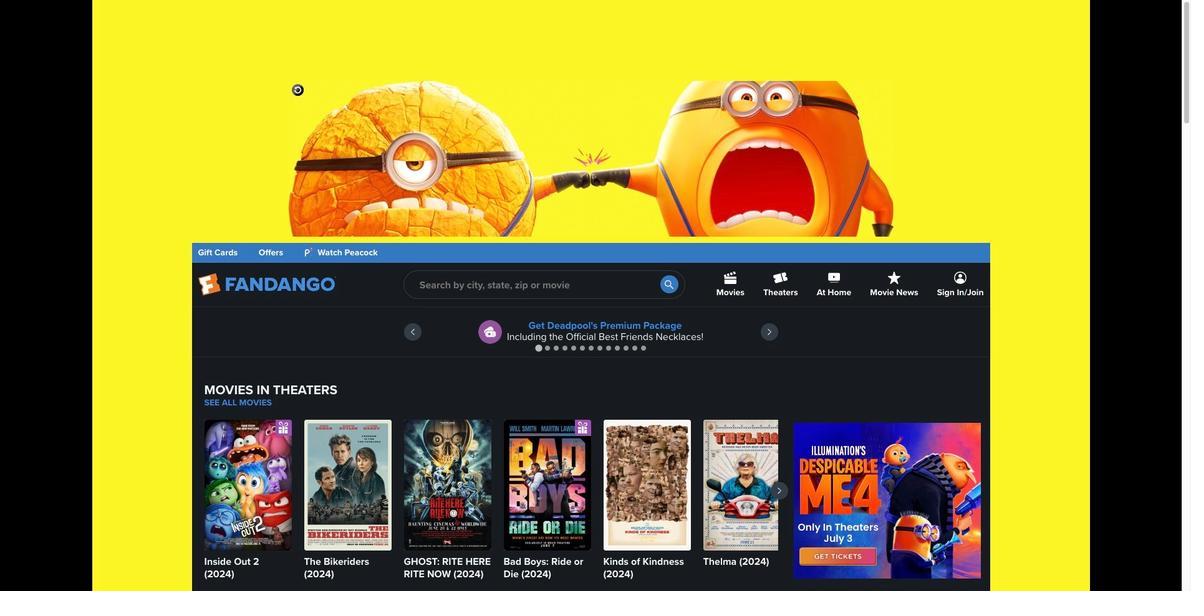 Task type: describe. For each thing, give the bounding box(es) containing it.
0 vertical spatial region
[[192, 308, 990, 357]]

ghost: rite here rite now (2024) poster image
[[404, 421, 491, 552]]

gift box white image for bad boys: ride or die (2024) poster image
[[575, 421, 591, 437]]

Search by city, state, zip or movie text field
[[403, 271, 685, 299]]

bad boys: ride or die (2024) poster image
[[504, 421, 591, 552]]

gift box white image for inside out 2 (2024) poster image
[[276, 421, 292, 437]]

1 vertical spatial region
[[204, 421, 791, 584]]

offer icon image
[[478, 321, 502, 344]]

thelma (2024) poster image
[[703, 421, 791, 552]]

0 vertical spatial advertisement element
[[289, 81, 894, 237]]



Task type: locate. For each thing, give the bounding box(es) containing it.
advertisement element
[[289, 81, 894, 237], [794, 424, 981, 580]]

1 horizontal spatial gift box white image
[[575, 421, 591, 437]]

inside out 2 (2024) poster image
[[204, 421, 292, 552]]

1 gift box white image from the left
[[276, 421, 292, 437]]

0 horizontal spatial gift box white image
[[276, 421, 292, 437]]

region
[[192, 308, 990, 357], [204, 421, 791, 584]]

the bikeriders (2024) poster image
[[304, 421, 391, 552]]

1 vertical spatial advertisement element
[[794, 424, 981, 580]]

None search field
[[403, 271, 685, 299]]

2 gift box white image from the left
[[575, 421, 591, 437]]

kinds of kindness (2024) poster image
[[604, 421, 691, 552]]

select a slide to show tab list
[[192, 344, 990, 353]]

gift box white image
[[276, 421, 292, 437], [575, 421, 591, 437]]



Task type: vqa. For each thing, say whether or not it's contained in the screenshot.
Bob Marley: One Love (2024) Poster image
no



